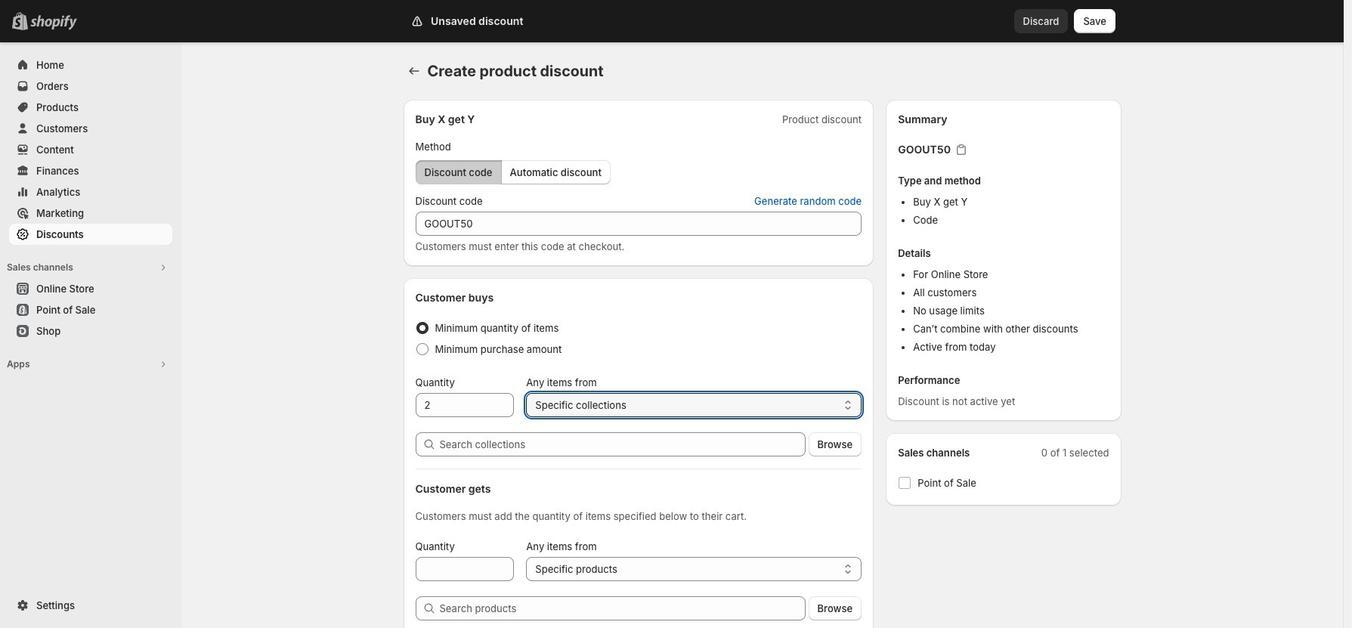 Task type: describe. For each thing, give the bounding box(es) containing it.
shopify image
[[30, 15, 77, 30]]



Task type: vqa. For each thing, say whether or not it's contained in the screenshot.
topmost a
no



Task type: locate. For each thing, give the bounding box(es) containing it.
None text field
[[415, 393, 514, 417]]

Search collections text field
[[440, 432, 805, 457]]

Search products text field
[[440, 596, 805, 621]]

None text field
[[415, 212, 862, 236], [415, 557, 514, 581], [415, 212, 862, 236], [415, 557, 514, 581]]



